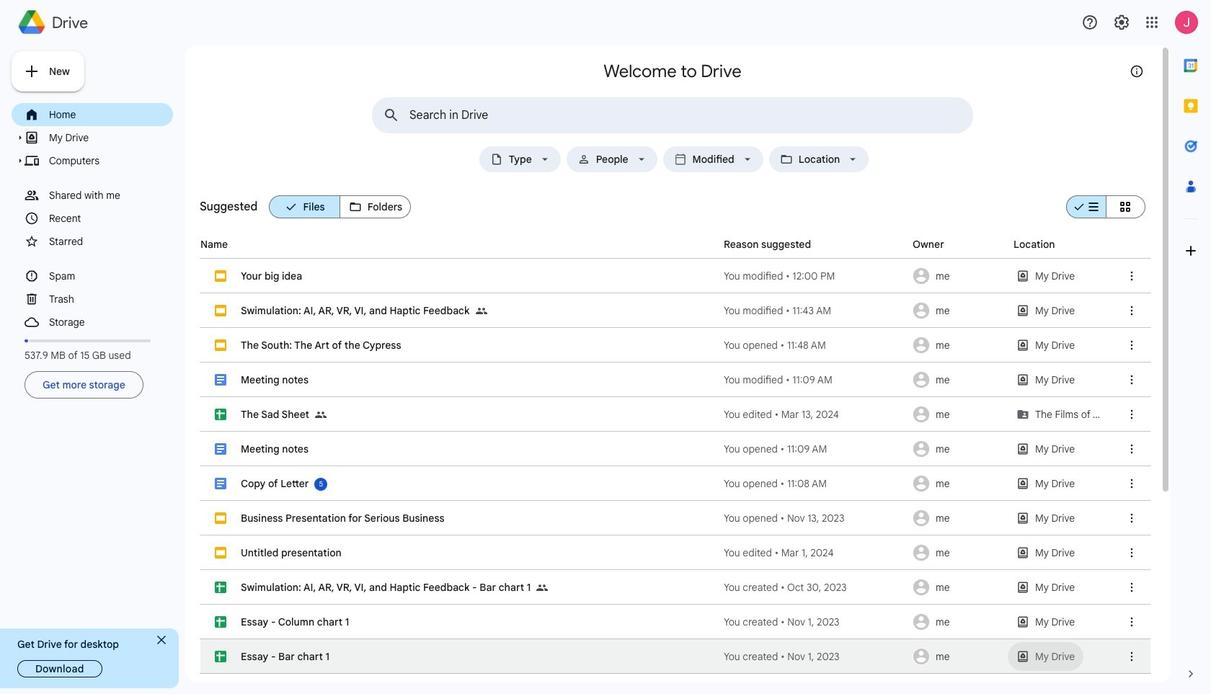 Task type: vqa. For each thing, say whether or not it's contained in the screenshot.
Google Slides: Swimulation: AI, AR, VR, VI, and Haptic Feedback ELEMENT
yes



Task type: locate. For each thing, give the bounding box(es) containing it.
support image
[[1082, 14, 1099, 31]]

google sheets image left google sheets: the sad sheet element
[[215, 409, 226, 421]]

google docs image
[[215, 374, 226, 386], [215, 444, 226, 455], [215, 478, 226, 490]]

tree
[[12, 103, 173, 334]]

1 vertical spatial google docs image
[[215, 444, 226, 455]]

google docs: copy of letter element
[[241, 478, 309, 491]]

starred items element
[[49, 232, 171, 251]]

spam element
[[49, 267, 171, 286]]

Folders radio
[[340, 190, 411, 224]]

0 vertical spatial google slides image
[[215, 271, 226, 282]]

2 google slides image from the top
[[215, 547, 226, 559]]

shared image
[[476, 294, 493, 328], [315, 397, 333, 432], [315, 410, 327, 421], [537, 571, 554, 605]]

tab list
[[1171, 45, 1212, 654]]

1 google docs image from the top
[[215, 374, 226, 386]]

google slides image
[[215, 271, 226, 282], [215, 305, 226, 317], [215, 340, 226, 351]]

1 vertical spatial google slides image
[[215, 547, 226, 559]]

8 cell from the top
[[201, 501, 1151, 536]]

2 google docs: meeting notes element from the top
[[241, 443, 309, 456]]

google sheets image
[[215, 582, 226, 594]]

you modified • 11:09 am element
[[724, 373, 909, 387]]

2 horizontal spatial shared image
[[537, 583, 548, 594]]

location element
[[796, 154, 843, 165]]

9 owned by me element from the top
[[909, 536, 1010, 571]]

shared image for "google slides: swimulation: ai, ar, vr, vi, and haptic feedback" "element"
[[476, 306, 487, 317]]

google sheets: the sad sheet element
[[241, 408, 309, 421]]

owned by me element for you opened • nov 13, 2023 element
[[909, 501, 1010, 536]]

1 google slides image from the top
[[215, 271, 226, 282]]

google docs: meeting notes element
[[241, 374, 309, 387], [241, 443, 309, 456]]

google sheets image down google sheets icon
[[215, 617, 226, 628]]

google docs image for google docs: meeting notes element related to eighth cell from the bottom
[[215, 444, 226, 455]]

shared image for 'google sheets: swimulation: ai, ar, vr, vi, and haptic feedback - bar chart 1' element
[[537, 583, 548, 594]]

tree item
[[12, 103, 173, 126]]

google slides: the south: the art of the cypress element
[[241, 339, 401, 352]]

home element
[[49, 105, 171, 124]]

1 google docs: meeting notes element from the top
[[241, 374, 309, 387]]

recent items element
[[49, 209, 171, 228]]

owned by me element for you opened • 11:48 am element
[[909, 328, 1010, 363]]

owned by me element
[[909, 259, 1010, 294], [909, 294, 1010, 328], [909, 328, 1010, 363], [909, 363, 1010, 397], [909, 397, 1010, 432], [909, 432, 1010, 467], [909, 467, 1010, 501], [909, 501, 1010, 536], [909, 536, 1010, 571], [909, 571, 1010, 605], [909, 605, 1010, 640], [909, 640, 1010, 674]]

toolbar
[[1144, 45, 1163, 89]]

11 cell from the top
[[201, 605, 1151, 640]]

1 horizontal spatial shared image
[[476, 306, 487, 317]]

google docs: meeting notes element up google sheets: the sad sheet element
[[241, 374, 309, 387]]

1 vertical spatial google sheets image
[[215, 617, 226, 628]]

google docs image for tenth cell from the bottom's google docs: meeting notes element
[[215, 374, 226, 386]]

navigation
[[12, 103, 173, 402]]

you opened • 11:48 am element
[[724, 338, 909, 353]]

10 owned by me element from the top
[[909, 571, 1010, 605]]

you created • nov 1, 2023 element
[[724, 615, 909, 630], [724, 650, 909, 664]]

google sheets: essay - bar chart 1 element
[[241, 651, 330, 664]]

3 google sheets image from the top
[[215, 651, 226, 663]]

google sheets image left the google sheets: essay - bar chart 1 element
[[215, 651, 226, 663]]

google sheets image
[[215, 409, 226, 421], [215, 617, 226, 628], [215, 651, 226, 663]]

close image
[[157, 636, 166, 645]]

google docs: meeting notes element up google docs: copy of letter element
[[241, 443, 309, 456]]

7 cell from the top
[[201, 467, 1151, 501]]

0 vertical spatial shared image
[[476, 306, 487, 317]]

google slides image for google slides: your big idea element
[[215, 271, 226, 282]]

3 cell from the top
[[201, 328, 1151, 363]]

you modified • 11:43 am element
[[724, 304, 909, 318]]

2 vertical spatial shared image
[[300, 674, 317, 695]]

1 vertical spatial shared image
[[537, 583, 548, 594]]

shared image inside image
[[315, 410, 327, 421]]

1 you created • nov 1, 2023 element from the top
[[724, 615, 909, 630]]

google slides image for google slides: business presentation for serious business element
[[215, 513, 226, 524]]

Search in Drive field
[[410, 108, 941, 123]]

0 vertical spatial google docs: meeting notes element
[[241, 374, 309, 387]]

3 google slides image from the top
[[215, 340, 226, 351]]

shared image
[[476, 306, 487, 317], [537, 583, 548, 594], [300, 674, 317, 695]]

2 vertical spatial google slides image
[[215, 340, 226, 351]]

8 owned by me element from the top
[[909, 501, 1010, 536]]

google sheets: swimulation: ai, ar, vr, vi, and haptic feedback - bar chart 1 element
[[241, 581, 531, 594]]

Files radio
[[269, 190, 340, 224]]

trashed items element
[[49, 290, 171, 309]]

google slides: business presentation for serious business element
[[241, 512, 445, 525]]

google slides: your big idea element
[[241, 270, 302, 283]]

google sheets image for 9th cell from the bottom
[[215, 409, 226, 421]]

6 owned by me element from the top
[[909, 432, 1010, 467]]

11 owned by me element from the top
[[909, 605, 1010, 640]]

Grid radio
[[1107, 190, 1146, 224]]

1 vertical spatial google docs: meeting notes element
[[241, 443, 309, 456]]

1 google sheets image from the top
[[215, 409, 226, 421]]

2 vertical spatial google docs image
[[215, 478, 226, 490]]

2 google sheets image from the top
[[215, 617, 226, 628]]

1 google slides image from the top
[[215, 513, 226, 524]]

1 owned by me element from the top
[[909, 259, 1010, 294]]

owned by me element for you opened • 11:09 am element
[[909, 432, 1010, 467]]

3 owned by me element from the top
[[909, 328, 1010, 363]]

2 you created • nov 1, 2023 element from the top
[[724, 650, 909, 664]]

0 vertical spatial google sheets image
[[215, 409, 226, 421]]

shared image for "google slides: swimulation: ai, ar, vr, vi, and haptic feedback" "element"
[[476, 294, 493, 328]]

4 cell from the top
[[201, 363, 1151, 397]]

owned by me element for you modified • 11:43 am element
[[909, 294, 1010, 328]]

0 vertical spatial google slides image
[[215, 513, 226, 524]]

4 owned by me element from the top
[[909, 363, 1010, 397]]

google slides image
[[215, 513, 226, 524], [215, 547, 226, 559]]

you created • oct 30, 2023 element
[[724, 581, 909, 595]]

0 vertical spatial google docs image
[[215, 374, 226, 386]]

2 vertical spatial google sheets image
[[215, 651, 226, 663]]

6 cell from the top
[[201, 432, 1151, 467]]

google slides image for google slides: untitled presentation element on the left
[[215, 547, 226, 559]]

2 google docs image from the top
[[215, 444, 226, 455]]

5 owned by me element from the top
[[909, 397, 1010, 432]]

2 owned by me element from the top
[[909, 294, 1010, 328]]

0 vertical spatial you created • nov 1, 2023 element
[[724, 615, 909, 630]]

cell
[[201, 259, 1151, 294], [201, 294, 1151, 328], [201, 328, 1151, 363], [201, 363, 1151, 397], [201, 397, 1151, 432], [201, 432, 1151, 467], [201, 467, 1151, 501], [201, 501, 1151, 536], [201, 536, 1151, 571], [201, 571, 1151, 605], [201, 605, 1151, 640], [201, 640, 1151, 674], [201, 674, 1151, 695]]

7 owned by me element from the top
[[909, 467, 1010, 501]]

google docs: meeting notes element for tenth cell from the bottom
[[241, 374, 309, 387]]

1 vertical spatial google slides image
[[215, 305, 226, 317]]

5 cell from the top
[[201, 397, 1151, 432]]

1 vertical spatial you created • nov 1, 2023 element
[[724, 650, 909, 664]]

my drive element
[[49, 128, 171, 147]]



Task type: describe. For each thing, give the bounding box(es) containing it.
google sheets image for 3rd cell from the bottom of the page
[[215, 617, 226, 628]]

you opened • 11:09 am element
[[724, 442, 909, 457]]

type element
[[506, 154, 535, 165]]

owned by me element for you modified • 12:00 pm element
[[909, 259, 1010, 294]]

owned by me element for you edited • mar 1, 2024 element
[[909, 536, 1010, 571]]

items shared with me element
[[49, 186, 171, 205]]

List radio
[[1067, 190, 1107, 224]]

2 cell from the top
[[201, 294, 1151, 328]]

modified element
[[690, 154, 738, 165]]

google sheets image for 2nd cell from the bottom
[[215, 651, 226, 663]]

you edited • mar 13, 2024 element
[[724, 408, 909, 422]]

shared image for 'google sheets: swimulation: ai, ar, vr, vi, and haptic feedback - bar chart 1' element
[[537, 571, 554, 605]]

9 cell from the top
[[201, 536, 1151, 571]]

google slides image for google slides: the south: the art of the cypress element
[[215, 340, 226, 351]]

you created • nov 1, 2023 element for 2nd owned by me element from the bottom of the page
[[724, 615, 909, 630]]

0 horizontal spatial shared image
[[300, 674, 317, 695]]

computers element
[[49, 151, 171, 170]]

storage element
[[49, 313, 171, 332]]

google docs: meeting notes element for eighth cell from the bottom
[[241, 443, 309, 456]]

you edited • mar 1, 2024 element
[[724, 546, 909, 560]]

pet resume shared google docs image
[[241, 674, 300, 695]]

owned by me element for you opened • 11:08 am element
[[909, 467, 1010, 501]]

10 cell from the top
[[201, 571, 1151, 605]]

you opened • nov 13, 2023 element
[[724, 511, 909, 526]]

owned by me element for you edited • mar 13, 2024 element
[[909, 397, 1010, 432]]

you opened • 11:08 am element
[[724, 477, 909, 491]]

shared image for google sheets: the sad sheet element
[[315, 397, 333, 432]]

2 google slides image from the top
[[215, 305, 226, 317]]

you created • nov 1, 2023 element for 12th owned by me element from the top of the page
[[724, 650, 909, 664]]

google sheets: essay - column chart 1 element
[[241, 616, 349, 629]]

12 owned by me element from the top
[[909, 640, 1010, 674]]

12 cell from the top
[[201, 640, 1151, 674]]

google slides: swimulation: ai, ar, vr, vi, and haptic feedback element
[[241, 304, 470, 317]]

google slides: untitled presentation element
[[241, 547, 342, 560]]

people element
[[593, 154, 632, 165]]

owned by me element for the you modified • 11:09 am element on the bottom right of the page
[[909, 363, 1010, 397]]

1 cell from the top
[[201, 259, 1151, 294]]

you modified • 12:00 pm element
[[724, 269, 909, 283]]

3 google docs image from the top
[[215, 478, 226, 490]]

13 cell from the top
[[201, 674, 1151, 695]]

owned by me element for you created • oct 30, 2023 "element"
[[909, 571, 1010, 605]]



